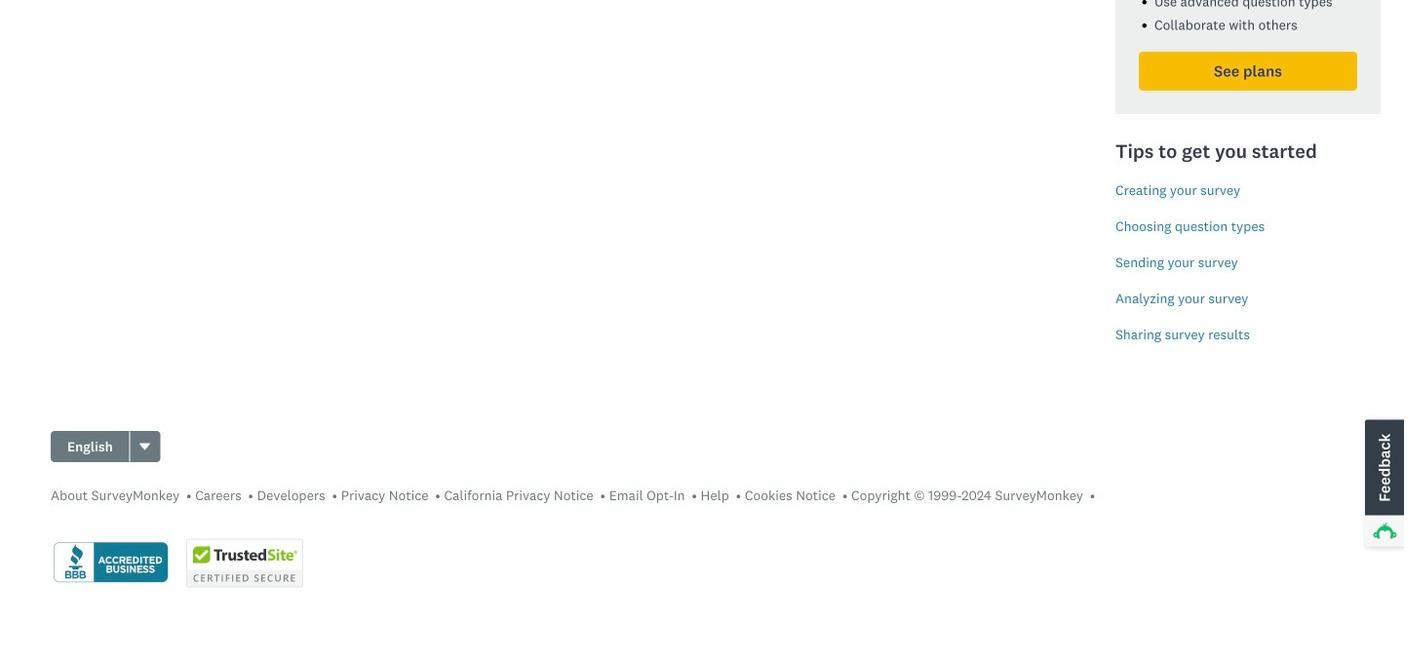 Task type: locate. For each thing, give the bounding box(es) containing it.
group
[[51, 431, 161, 462]]

trustedsite helps keep you safe from identity theft, credit card fraud, spyware, spam, viruses and online scams image
[[186, 539, 303, 587]]

language dropdown image
[[138, 440, 152, 453], [140, 443, 150, 450]]

click to verify bbb accreditation and to see a bbb report. image
[[51, 540, 171, 586]]



Task type: vqa. For each thing, say whether or not it's contained in the screenshot.
language dropdown ICON
yes



